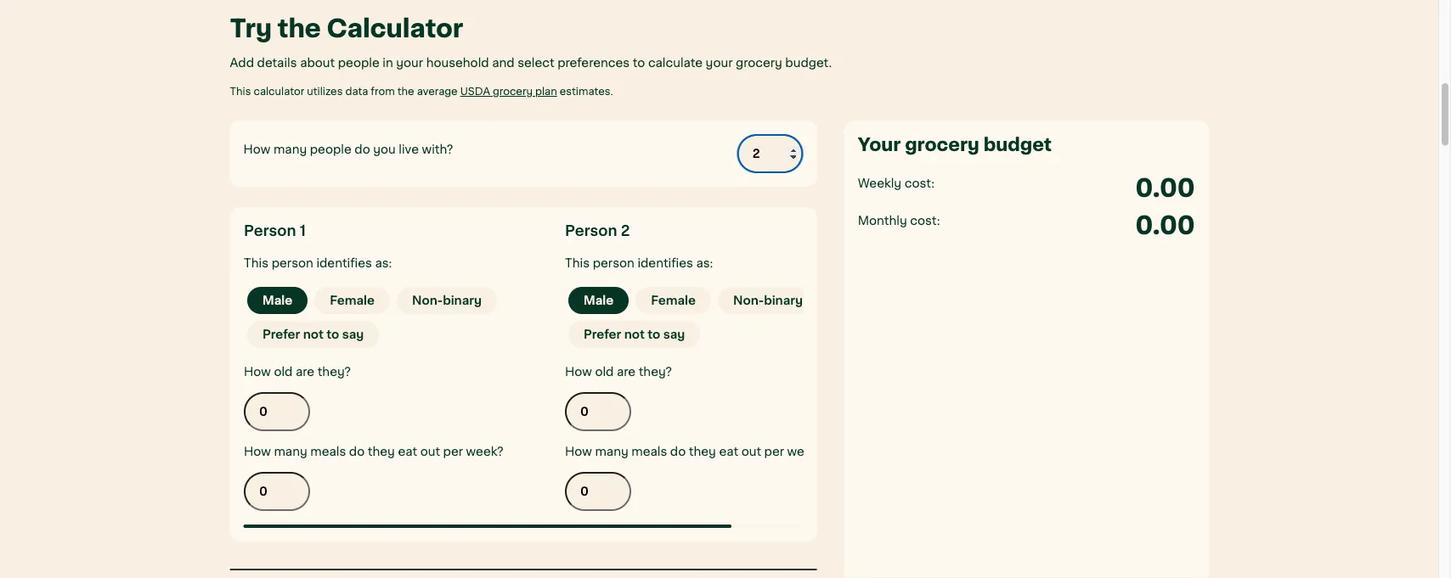 Task type: vqa. For each thing, say whether or not it's contained in the screenshot.
the left How Old Are They?
yes



Task type: describe. For each thing, give the bounding box(es) containing it.
male button for 1
[[247, 287, 307, 314]]

1 horizontal spatial grocery
[[736, 57, 782, 69]]

week? for 1
[[466, 446, 503, 458]]

calculate
[[648, 57, 703, 69]]

person 2
[[565, 224, 630, 238]]

0 horizontal spatial grocery
[[493, 87, 533, 96]]

budget.
[[785, 57, 832, 69]]

to for person 2
[[647, 329, 660, 341]]

2
[[620, 224, 630, 238]]

this down add
[[230, 87, 251, 96]]

are for person 2
[[616, 366, 635, 378]]

non-binary button for person 1
[[396, 287, 497, 314]]

meals for person 2
[[631, 446, 667, 458]]

0 vertical spatial the
[[278, 17, 321, 41]]

how old are they? for 1
[[243, 366, 350, 378]]

many for person 2
[[595, 446, 628, 458]]

usda grocery plan link
[[460, 87, 557, 96]]

not for person 2
[[624, 329, 644, 341]]

2 your from the left
[[706, 57, 733, 69]]

1 horizontal spatial to
[[633, 57, 645, 69]]

try the calculator
[[230, 17, 463, 41]]

weekly cost:
[[858, 178, 935, 189]]

they? for 2
[[638, 366, 672, 378]]

1 your from the left
[[396, 57, 423, 69]]

estimates.
[[560, 87, 613, 96]]

add
[[230, 57, 254, 69]]

this calculator utilizes data from the average usda grocery plan estimates.
[[230, 87, 613, 96]]

cost: for weekly cost:
[[905, 178, 935, 189]]

from
[[371, 87, 395, 96]]

preferences
[[558, 57, 630, 69]]

not for person 1
[[303, 329, 323, 341]]

male for 2
[[583, 295, 613, 307]]

they? for 1
[[317, 366, 350, 378]]

binary for 2
[[764, 295, 802, 307]]

out for person 1
[[420, 446, 440, 458]]

do for person 2
[[670, 446, 685, 458]]

and
[[492, 57, 515, 69]]

as: for person 2
[[696, 257, 713, 269]]

male for 1
[[262, 295, 292, 307]]

non- for person 2
[[733, 295, 764, 307]]

1
[[299, 224, 305, 238]]

your
[[858, 136, 901, 153]]

non-binary for 2
[[733, 295, 802, 307]]

non- for person 1
[[412, 295, 442, 307]]

say for person 2
[[663, 329, 685, 341]]

to for person 1
[[326, 329, 339, 341]]

with?
[[422, 144, 453, 155]]

person for 2
[[592, 257, 634, 269]]

non-binary button for person 2
[[718, 287, 818, 314]]

old for 1
[[274, 366, 292, 378]]

per for person 2
[[764, 446, 784, 458]]

person 1
[[243, 224, 305, 238]]

monthly cost:
[[858, 215, 940, 227]]

your grocery budget
[[858, 136, 1052, 153]]

how old are they? for 2
[[565, 366, 672, 378]]



Task type: locate. For each thing, give the bounding box(es) containing it.
cost: for monthly cost:
[[910, 215, 940, 227]]

2 non- from the left
[[733, 295, 764, 307]]

1 vertical spatial 0.00
[[1136, 214, 1195, 238]]

prefer not to say button for person 1
[[247, 321, 379, 348]]

meals for person 1
[[310, 446, 346, 458]]

0 horizontal spatial week?
[[466, 446, 503, 458]]

0 horizontal spatial say
[[342, 329, 363, 341]]

1 out from the left
[[420, 446, 440, 458]]

your right in at the left top of page
[[396, 57, 423, 69]]

0 horizontal spatial person
[[243, 224, 296, 238]]

1 meals from the left
[[310, 446, 346, 458]]

this down person 2
[[565, 257, 589, 269]]

this
[[230, 87, 251, 96], [243, 257, 268, 269], [565, 257, 589, 269]]

prefer not to say button for person 2
[[568, 321, 700, 348]]

0 horizontal spatial male button
[[247, 287, 307, 314]]

they?
[[317, 366, 350, 378], [638, 366, 672, 378]]

person left 1
[[243, 224, 296, 238]]

grocery down and
[[493, 87, 533, 96]]

0 horizontal spatial per
[[443, 446, 463, 458]]

2 how many meals do they eat out per week? from the left
[[565, 446, 824, 458]]

1 prefer not to say from the left
[[262, 329, 363, 341]]

male
[[262, 295, 292, 307], [583, 295, 613, 307]]

say for person 1
[[342, 329, 363, 341]]

binary
[[442, 295, 481, 307], [764, 295, 802, 307]]

1 horizontal spatial male
[[583, 295, 613, 307]]

2 say from the left
[[663, 329, 685, 341]]

1 horizontal spatial say
[[663, 329, 685, 341]]

2 vertical spatial grocery
[[905, 136, 979, 153]]

0 horizontal spatial non-binary button
[[396, 287, 497, 314]]

eat for person 1
[[398, 446, 417, 458]]

how many meals do they eat out per week? for person 2
[[565, 446, 824, 458]]

2 week? from the left
[[787, 446, 824, 458]]

live
[[399, 144, 419, 155]]

non-binary button
[[396, 287, 497, 314], [718, 287, 818, 314]]

0 horizontal spatial the
[[278, 17, 321, 41]]

1 week? from the left
[[466, 446, 503, 458]]

2 identifies from the left
[[637, 257, 693, 269]]

they for person 2
[[688, 446, 716, 458]]

2 male button from the left
[[568, 287, 628, 314]]

data
[[345, 87, 368, 96]]

1 horizontal spatial non-
[[733, 295, 764, 307]]

male down person 1
[[262, 295, 292, 307]]

select
[[518, 57, 555, 69]]

out
[[420, 446, 440, 458], [741, 446, 761, 458]]

this person identifies as: down 1
[[243, 257, 392, 269]]

many
[[274, 144, 307, 155], [274, 446, 307, 458], [595, 446, 628, 458]]

0 horizontal spatial are
[[295, 366, 314, 378]]

budget
[[984, 136, 1052, 153]]

monthly
[[858, 215, 907, 227]]

many for person 1
[[274, 446, 307, 458]]

0 horizontal spatial how many meals do they eat out per week?
[[243, 446, 503, 458]]

prefer not to say for 2
[[583, 329, 685, 341]]

2 horizontal spatial to
[[647, 329, 660, 341]]

0 horizontal spatial female button
[[314, 287, 390, 314]]

0 horizontal spatial male
[[262, 295, 292, 307]]

do
[[355, 144, 370, 155], [349, 446, 364, 458], [670, 446, 685, 458]]

do for person 1
[[349, 446, 364, 458]]

female button for person 1
[[314, 287, 390, 314]]

1 say from the left
[[342, 329, 363, 341]]

person for person 2
[[565, 224, 617, 238]]

person down 2
[[592, 257, 634, 269]]

the up about
[[278, 17, 321, 41]]

0 horizontal spatial prefer not to say button
[[247, 321, 379, 348]]

2 meals from the left
[[631, 446, 667, 458]]

2 horizontal spatial grocery
[[905, 136, 979, 153]]

1 horizontal spatial person
[[592, 257, 634, 269]]

identifies for person 2
[[637, 257, 693, 269]]

2 person from the left
[[592, 257, 634, 269]]

out for person 2
[[741, 446, 761, 458]]

1 horizontal spatial binary
[[764, 295, 802, 307]]

say
[[342, 329, 363, 341], [663, 329, 685, 341]]

grocery up weekly cost:
[[905, 136, 979, 153]]

2 0.00 from the top
[[1136, 214, 1195, 238]]

1 vertical spatial grocery
[[493, 87, 533, 96]]

1 vertical spatial people
[[310, 144, 352, 155]]

person down 1
[[271, 257, 313, 269]]

1 horizontal spatial this person identifies as:
[[565, 257, 713, 269]]

cost: right weekly
[[905, 178, 935, 189]]

1 horizontal spatial person
[[565, 224, 617, 238]]

1 non- from the left
[[412, 295, 442, 307]]

this person identifies as:
[[243, 257, 392, 269], [565, 257, 713, 269]]

are
[[295, 366, 314, 378], [616, 366, 635, 378]]

1 horizontal spatial they
[[688, 446, 716, 458]]

female for 1
[[329, 295, 374, 307]]

2 prefer not to say from the left
[[583, 329, 685, 341]]

1 how many meals do they eat out per week? from the left
[[243, 446, 503, 458]]

1 horizontal spatial prefer not to say button
[[568, 321, 700, 348]]

1 horizontal spatial old
[[595, 366, 613, 378]]

2 they? from the left
[[638, 366, 672, 378]]

2 prefer not to say button from the left
[[568, 321, 700, 348]]

1 horizontal spatial are
[[616, 366, 635, 378]]

1 horizontal spatial meals
[[631, 446, 667, 458]]

0 horizontal spatial non-binary
[[412, 295, 481, 307]]

1 horizontal spatial female button
[[635, 287, 711, 314]]

0 horizontal spatial out
[[420, 446, 440, 458]]

person
[[271, 257, 313, 269], [592, 257, 634, 269]]

1 as: from the left
[[375, 257, 392, 269]]

how many people do you live with?
[[243, 144, 453, 155]]

0.00 for monthly cost:
[[1136, 214, 1195, 238]]

1 horizontal spatial male button
[[568, 287, 628, 314]]

0 horizontal spatial person
[[271, 257, 313, 269]]

1 prefer from the left
[[262, 329, 300, 341]]

utilizes
[[307, 87, 343, 96]]

weekly
[[858, 178, 902, 189]]

are for person 1
[[295, 366, 314, 378]]

1 horizontal spatial eat
[[719, 446, 738, 458]]

eat for person 2
[[719, 446, 738, 458]]

1 horizontal spatial your
[[706, 57, 733, 69]]

0 vertical spatial cost:
[[905, 178, 935, 189]]

male button for 2
[[568, 287, 628, 314]]

1 horizontal spatial week?
[[787, 446, 824, 458]]

per for person 1
[[443, 446, 463, 458]]

2 prefer from the left
[[583, 329, 621, 341]]

1 horizontal spatial non-binary button
[[718, 287, 818, 314]]

2 are from the left
[[616, 366, 635, 378]]

person for 1
[[271, 257, 313, 269]]

0 horizontal spatial eat
[[398, 446, 417, 458]]

2 how old are they? from the left
[[565, 366, 672, 378]]

non-
[[412, 295, 442, 307], [733, 295, 764, 307]]

non-binary for 1
[[412, 295, 481, 307]]

female for 2
[[651, 295, 695, 307]]

identifies
[[316, 257, 372, 269], [637, 257, 693, 269]]

male down person 2
[[583, 295, 613, 307]]

1 horizontal spatial the
[[397, 87, 414, 96]]

they
[[367, 446, 395, 458], [688, 446, 716, 458]]

2 binary from the left
[[764, 295, 802, 307]]

0 horizontal spatial old
[[274, 366, 292, 378]]

how old are they?
[[243, 366, 350, 378], [565, 366, 672, 378]]

1 not from the left
[[303, 329, 323, 341]]

1 male from the left
[[262, 295, 292, 307]]

1 person from the left
[[243, 224, 296, 238]]

2 old from the left
[[595, 366, 613, 378]]

1 prefer not to say button from the left
[[247, 321, 379, 348]]

1 person from the left
[[271, 257, 313, 269]]

this for person 2
[[565, 257, 589, 269]]

2 not from the left
[[624, 329, 644, 341]]

0 horizontal spatial prefer
[[262, 329, 300, 341]]

1 horizontal spatial prefer not to say
[[583, 329, 685, 341]]

1 per from the left
[[443, 446, 463, 458]]

0 horizontal spatial how old are they?
[[243, 366, 350, 378]]

they for person 1
[[367, 446, 395, 458]]

1 female button from the left
[[314, 287, 390, 314]]

1 horizontal spatial how old are they?
[[565, 366, 672, 378]]

0 horizontal spatial your
[[396, 57, 423, 69]]

plan
[[535, 87, 557, 96]]

person for person 1
[[243, 224, 296, 238]]

this person identifies as: for person 2
[[565, 257, 713, 269]]

1 horizontal spatial out
[[741, 446, 761, 458]]

male button
[[247, 287, 307, 314], [568, 287, 628, 314]]

how many meals do they eat out per week? for person 1
[[243, 446, 503, 458]]

0 horizontal spatial meals
[[310, 446, 346, 458]]

female button
[[314, 287, 390, 314], [635, 287, 711, 314]]

1 horizontal spatial as:
[[696, 257, 713, 269]]

non-binary
[[412, 295, 481, 307], [733, 295, 802, 307]]

this person identifies as: for person 1
[[243, 257, 392, 269]]

0 horizontal spatial this person identifies as:
[[243, 257, 392, 269]]

eat
[[398, 446, 417, 458], [719, 446, 738, 458]]

try
[[230, 17, 272, 41]]

people up the data
[[338, 57, 380, 69]]

your right calculate
[[706, 57, 733, 69]]

1 they? from the left
[[317, 366, 350, 378]]

0 horizontal spatial not
[[303, 329, 323, 341]]

details
[[257, 57, 297, 69]]

1 old from the left
[[274, 366, 292, 378]]

1 how old are they? from the left
[[243, 366, 350, 378]]

1 non-binary from the left
[[412, 295, 481, 307]]

person left 2
[[565, 224, 617, 238]]

prefer not to say button
[[247, 321, 379, 348], [568, 321, 700, 348]]

1 horizontal spatial prefer
[[583, 329, 621, 341]]

2 female button from the left
[[635, 287, 711, 314]]

0 horizontal spatial as:
[[375, 257, 392, 269]]

identifies for person 1
[[316, 257, 372, 269]]

0 vertical spatial 0.00
[[1136, 176, 1195, 201]]

1 horizontal spatial per
[[764, 446, 784, 458]]

male button down person 1
[[247, 287, 307, 314]]

this down person 1
[[243, 257, 268, 269]]

1 binary from the left
[[442, 295, 481, 307]]

0 vertical spatial people
[[338, 57, 380, 69]]

1 horizontal spatial non-binary
[[733, 295, 802, 307]]

0 vertical spatial grocery
[[736, 57, 782, 69]]

meals
[[310, 446, 346, 458], [631, 446, 667, 458]]

you
[[373, 144, 396, 155]]

1 this person identifies as: from the left
[[243, 257, 392, 269]]

1 horizontal spatial female
[[651, 295, 695, 307]]

household
[[426, 57, 489, 69]]

0.00 for weekly cost:
[[1136, 176, 1195, 201]]

this person identifies as: down 2
[[565, 257, 713, 269]]

average
[[417, 87, 458, 96]]

how
[[243, 144, 270, 155], [243, 366, 270, 378], [565, 366, 592, 378], [243, 446, 270, 458], [565, 446, 592, 458]]

grocery
[[736, 57, 782, 69], [493, 87, 533, 96], [905, 136, 979, 153]]

1 male button from the left
[[247, 287, 307, 314]]

in
[[383, 57, 393, 69]]

not
[[303, 329, 323, 341], [624, 329, 644, 341]]

week?
[[466, 446, 503, 458], [787, 446, 824, 458]]

week? for 2
[[787, 446, 824, 458]]

prefer not to say
[[262, 329, 363, 341], [583, 329, 685, 341]]

0 horizontal spatial to
[[326, 329, 339, 341]]

1 horizontal spatial they?
[[638, 366, 672, 378]]

2 non-binary button from the left
[[718, 287, 818, 314]]

2 out from the left
[[741, 446, 761, 458]]

binary for 1
[[442, 295, 481, 307]]

1 eat from the left
[[398, 446, 417, 458]]

female
[[329, 295, 374, 307], [651, 295, 695, 307]]

as:
[[375, 257, 392, 269], [696, 257, 713, 269]]

prefer for 1
[[262, 329, 300, 341]]

the
[[278, 17, 321, 41], [397, 87, 414, 96]]

cost:
[[905, 178, 935, 189], [910, 215, 940, 227]]

2 this person identifies as: from the left
[[565, 257, 713, 269]]

1 0.00 from the top
[[1136, 176, 1195, 201]]

0 horizontal spatial they?
[[317, 366, 350, 378]]

prefer
[[262, 329, 300, 341], [583, 329, 621, 341]]

2 female from the left
[[651, 295, 695, 307]]

1 vertical spatial cost:
[[910, 215, 940, 227]]

2 male from the left
[[583, 295, 613, 307]]

person
[[243, 224, 296, 238], [565, 224, 617, 238]]

your
[[396, 57, 423, 69], [706, 57, 733, 69]]

1 identifies from the left
[[316, 257, 372, 269]]

old for 2
[[595, 366, 613, 378]]

calculator
[[254, 87, 304, 96]]

2 person from the left
[[565, 224, 617, 238]]

2 as: from the left
[[696, 257, 713, 269]]

1 horizontal spatial how many meals do they eat out per week?
[[565, 446, 824, 458]]

this for person 1
[[243, 257, 268, 269]]

cost: right monthly on the top of the page
[[910, 215, 940, 227]]

add details about people in your household and select preferences to calculate your grocery budget.
[[230, 57, 832, 69]]

prefer not to say for 1
[[262, 329, 363, 341]]

the right 'from'
[[397, 87, 414, 96]]

0 horizontal spatial female
[[329, 295, 374, 307]]

people left you at the left top of page
[[310, 144, 352, 155]]

None number field
[[737, 134, 804, 173], [243, 393, 310, 432], [565, 393, 631, 432], [243, 472, 310, 512], [565, 472, 631, 512], [737, 134, 804, 173], [243, 393, 310, 432], [565, 393, 631, 432], [243, 472, 310, 512], [565, 472, 631, 512]]

prefer for 2
[[583, 329, 621, 341]]

1 horizontal spatial not
[[624, 329, 644, 341]]

male button down person 2
[[568, 287, 628, 314]]

how many meals do they eat out per week?
[[243, 446, 503, 458], [565, 446, 824, 458]]

0 horizontal spatial identifies
[[316, 257, 372, 269]]

female button for person 2
[[635, 287, 711, 314]]

about
[[300, 57, 335, 69]]

2 non-binary from the left
[[733, 295, 802, 307]]

old
[[274, 366, 292, 378], [595, 366, 613, 378]]

people
[[338, 57, 380, 69], [310, 144, 352, 155]]

2 per from the left
[[764, 446, 784, 458]]

0.00
[[1136, 176, 1195, 201], [1136, 214, 1195, 238]]

to
[[633, 57, 645, 69], [326, 329, 339, 341], [647, 329, 660, 341]]

1 are from the left
[[295, 366, 314, 378]]

0 horizontal spatial they
[[367, 446, 395, 458]]

1 female from the left
[[329, 295, 374, 307]]

1 horizontal spatial identifies
[[637, 257, 693, 269]]

1 they from the left
[[367, 446, 395, 458]]

0 horizontal spatial non-
[[412, 295, 442, 307]]

0 horizontal spatial prefer not to say
[[262, 329, 363, 341]]

1 vertical spatial the
[[397, 87, 414, 96]]

usda
[[460, 87, 490, 96]]

calculator
[[327, 17, 463, 41]]

0 horizontal spatial binary
[[442, 295, 481, 307]]

2 they from the left
[[688, 446, 716, 458]]

as: for person 1
[[375, 257, 392, 269]]

2 eat from the left
[[719, 446, 738, 458]]

1 non-binary button from the left
[[396, 287, 497, 314]]

per
[[443, 446, 463, 458], [764, 446, 784, 458]]

grocery left budget.
[[736, 57, 782, 69]]



